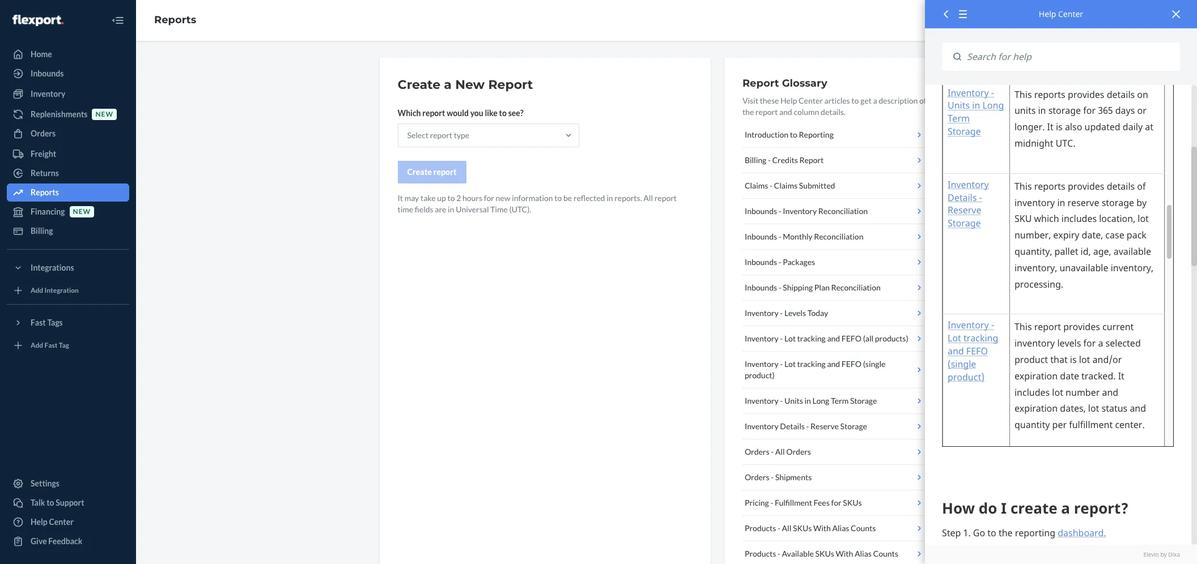 Task type: vqa. For each thing, say whether or not it's contained in the screenshot.
the 1
no



Task type: locate. For each thing, give the bounding box(es) containing it.
add for add integration
[[31, 287, 43, 295]]

report inside button
[[433, 167, 457, 177]]

create up may
[[407, 167, 432, 177]]

0 vertical spatial alias
[[833, 524, 850, 534]]

a right get
[[873, 96, 877, 105]]

dixa
[[1169, 551, 1180, 559]]

- inside products - all skus with alias counts button
[[778, 524, 781, 534]]

report down the these
[[756, 107, 778, 117]]

all for orders
[[776, 447, 785, 457]]

to left 2
[[448, 193, 455, 203]]

1 horizontal spatial new
[[96, 110, 113, 119]]

report left type
[[430, 130, 452, 140]]

1 horizontal spatial help
[[781, 96, 797, 105]]

tracking for (all
[[797, 334, 826, 344]]

with down fees
[[814, 524, 831, 534]]

- left packages
[[779, 257, 782, 267]]

tracking down inventory - lot tracking and fefo (all products)
[[797, 359, 826, 369]]

inventory left the levels
[[745, 308, 779, 318]]

help center up search search field
[[1039, 9, 1084, 19]]

would
[[447, 108, 469, 118]]

inbounds - shipping plan reconciliation
[[745, 283, 881, 293]]

- inside products - available skus with alias counts button
[[778, 549, 781, 559]]

- left monthly
[[779, 232, 782, 242]]

and down inventory - levels today button
[[827, 334, 840, 344]]

0 horizontal spatial a
[[444, 77, 452, 92]]

all down fulfillment
[[782, 524, 792, 534]]

billing down introduction
[[745, 155, 767, 165]]

add down fast tags
[[31, 342, 43, 350]]

0 horizontal spatial center
[[49, 518, 74, 527]]

inventory down product)
[[745, 396, 779, 406]]

a
[[444, 77, 452, 92], [873, 96, 877, 105]]

- inside billing - credits report button
[[768, 155, 771, 165]]

alias up products - available skus with alias counts button
[[833, 524, 850, 534]]

inbounds up inbounds - packages
[[745, 232, 777, 242]]

- inside inventory - lot tracking and fefo (all products) button
[[780, 334, 783, 344]]

- inside inventory - levels today button
[[780, 308, 783, 318]]

orders up shipments
[[787, 447, 811, 457]]

create
[[398, 77, 441, 92], [407, 167, 432, 177]]

0 horizontal spatial report
[[488, 77, 533, 92]]

fefo inside inventory - lot tracking and fefo (all products) button
[[842, 334, 862, 344]]

reports.
[[615, 193, 642, 203]]

0 horizontal spatial skus
[[793, 524, 812, 534]]

billing for billing
[[31, 226, 53, 236]]

report up select report type
[[423, 108, 445, 118]]

integration
[[45, 287, 79, 295]]

2 fefo from the top
[[842, 359, 862, 369]]

orders up orders - shipments
[[745, 447, 770, 457]]

new inside it may take up to 2 hours for new information to be reflected in reports. all report time fields are in universal time (utc).
[[496, 193, 511, 203]]

- for claims - claims submitted
[[770, 181, 773, 190]]

0 vertical spatial reports
[[154, 14, 196, 26]]

0 horizontal spatial new
[[73, 208, 91, 216]]

- for inbounds - shipping plan reconciliation
[[779, 283, 782, 293]]

- inside inventory - lot tracking and fefo (single product)
[[780, 359, 783, 369]]

1 vertical spatial billing
[[31, 226, 53, 236]]

lot for inventory - lot tracking and fefo (single product)
[[785, 359, 796, 369]]

0 vertical spatial reports link
[[154, 14, 196, 26]]

these
[[760, 96, 779, 105]]

storage right term
[[850, 396, 877, 406]]

0 vertical spatial add
[[31, 287, 43, 295]]

add
[[31, 287, 43, 295], [31, 342, 43, 350]]

and down inventory - lot tracking and fefo (all products) button
[[827, 359, 840, 369]]

help
[[1039, 9, 1056, 19], [781, 96, 797, 105], [31, 518, 48, 527]]

0 horizontal spatial in
[[448, 205, 454, 214]]

fefo left (single
[[842, 359, 862, 369]]

1 vertical spatial fefo
[[842, 359, 862, 369]]

1 horizontal spatial a
[[873, 96, 877, 105]]

inventory - lot tracking and fefo (single product)
[[745, 359, 886, 380]]

0 vertical spatial center
[[1059, 9, 1084, 19]]

- left shipping at bottom
[[779, 283, 782, 293]]

- left shipments
[[771, 473, 774, 482]]

integrations
[[31, 263, 74, 273]]

long
[[813, 396, 830, 406]]

- down the inventory - levels today
[[780, 334, 783, 344]]

inventory link
[[7, 85, 129, 103]]

1 horizontal spatial reports link
[[154, 14, 196, 26]]

2 vertical spatial skus
[[816, 549, 834, 559]]

1 horizontal spatial for
[[831, 498, 842, 508]]

1 horizontal spatial alias
[[855, 549, 872, 559]]

1 vertical spatial for
[[831, 498, 842, 508]]

0 horizontal spatial with
[[814, 524, 831, 534]]

all for products
[[782, 524, 792, 534]]

inventory up product)
[[745, 359, 779, 369]]

- for inbounds - packages
[[779, 257, 782, 267]]

- up orders - shipments
[[771, 447, 774, 457]]

all right reports.
[[644, 193, 653, 203]]

inventory inside button
[[745, 396, 779, 406]]

in
[[607, 193, 613, 203], [448, 205, 454, 214], [805, 396, 811, 406]]

inventory - units in long term storage
[[745, 396, 877, 406]]

report glossary
[[743, 77, 828, 90]]

fefo left "(all"
[[842, 334, 862, 344]]

center down talk to support
[[49, 518, 74, 527]]

storage inside the inventory details - reserve storage button
[[841, 422, 867, 431]]

alias inside products - available skus with alias counts button
[[855, 549, 872, 559]]

1 vertical spatial skus
[[793, 524, 812, 534]]

submitted
[[799, 181, 835, 190]]

help inside visit these help center articles to get a description of the report and column details.
[[781, 96, 797, 105]]

inventory - units in long term storage button
[[743, 389, 927, 414]]

1 tracking from the top
[[797, 334, 826, 344]]

pricing - fulfillment fees for skus button
[[743, 491, 927, 517]]

billing - credits report
[[745, 155, 824, 165]]

help up give
[[31, 518, 48, 527]]

0 vertical spatial reconciliation
[[819, 206, 868, 216]]

0 horizontal spatial reports link
[[7, 184, 129, 202]]

inbounds left packages
[[745, 257, 777, 267]]

inventory inside inventory - lot tracking and fefo (single product)
[[745, 359, 779, 369]]

fees
[[814, 498, 830, 508]]

close navigation image
[[111, 14, 125, 27]]

lot
[[785, 334, 796, 344], [785, 359, 796, 369]]

0 horizontal spatial help
[[31, 518, 48, 527]]

claims - claims submitted button
[[743, 173, 927, 199]]

fefo for (all
[[842, 334, 862, 344]]

0 horizontal spatial for
[[484, 193, 494, 203]]

counts for products - all skus with alias counts
[[851, 524, 876, 534]]

skus down orders - shipments button
[[843, 498, 862, 508]]

report up see?
[[488, 77, 533, 92]]

a inside visit these help center articles to get a description of the report and column details.
[[873, 96, 877, 105]]

0 vertical spatial fefo
[[842, 334, 862, 344]]

inbounds - inventory reconciliation
[[745, 206, 868, 216]]

inbounds down "home"
[[31, 69, 64, 78]]

be
[[564, 193, 572, 203]]

settings link
[[7, 475, 129, 493]]

inbounds down the "claims - claims submitted"
[[745, 206, 777, 216]]

1 vertical spatial lot
[[785, 359, 796, 369]]

2 claims from the left
[[774, 181, 798, 190]]

0 horizontal spatial billing
[[31, 226, 53, 236]]

create up which
[[398, 77, 441, 92]]

and left column
[[780, 107, 792, 117]]

for up time
[[484, 193, 494, 203]]

to left get
[[852, 96, 859, 105]]

1 horizontal spatial with
[[836, 549, 853, 559]]

information
[[512, 193, 553, 203]]

1 vertical spatial reports
[[31, 188, 59, 197]]

reconciliation down claims - claims submitted button
[[819, 206, 868, 216]]

inventory down the inventory - levels today
[[745, 334, 779, 344]]

- for billing - credits report
[[768, 155, 771, 165]]

all
[[644, 193, 653, 203], [776, 447, 785, 457], [782, 524, 792, 534]]

inbounds for inbounds
[[31, 69, 64, 78]]

0 vertical spatial tracking
[[797, 334, 826, 344]]

- inside the pricing - fulfillment fees for skus button
[[771, 498, 774, 508]]

help down report glossary
[[781, 96, 797, 105]]

which report would you like to see?
[[398, 108, 524, 118]]

like
[[485, 108, 498, 118]]

visit
[[743, 96, 759, 105]]

take
[[421, 193, 436, 203]]

reconciliation for inbounds - monthly reconciliation
[[814, 232, 864, 242]]

center up search search field
[[1059, 9, 1084, 19]]

to inside button
[[790, 130, 798, 139]]

0 vertical spatial fast
[[31, 318, 46, 328]]

0 vertical spatial counts
[[851, 524, 876, 534]]

talk to support button
[[7, 494, 129, 513]]

- left the levels
[[780, 308, 783, 318]]

skus down pricing - fulfillment fees for skus
[[793, 524, 812, 534]]

credits
[[772, 155, 798, 165]]

to inside button
[[47, 498, 54, 508]]

0 vertical spatial with
[[814, 524, 831, 534]]

1 horizontal spatial center
[[799, 96, 823, 105]]

orders up pricing
[[745, 473, 770, 482]]

for
[[484, 193, 494, 203], [831, 498, 842, 508]]

today
[[808, 308, 828, 318]]

1 vertical spatial new
[[496, 193, 511, 203]]

1 vertical spatial reports link
[[7, 184, 129, 202]]

in left reports.
[[607, 193, 613, 203]]

lot down the inventory - levels today
[[785, 334, 796, 344]]

for right fees
[[831, 498, 842, 508]]

counts
[[851, 524, 876, 534], [873, 549, 899, 559]]

1 horizontal spatial in
[[607, 193, 613, 203]]

0 vertical spatial help center
[[1039, 9, 1084, 19]]

0 vertical spatial create
[[398, 77, 441, 92]]

new up billing link
[[73, 208, 91, 216]]

home
[[31, 49, 52, 59]]

2 horizontal spatial help
[[1039, 9, 1056, 19]]

help center
[[1039, 9, 1084, 19], [31, 518, 74, 527]]

0 horizontal spatial alias
[[833, 524, 850, 534]]

lot up units
[[785, 359, 796, 369]]

- up inventory - units in long term storage
[[780, 359, 783, 369]]

0 horizontal spatial reports
[[31, 188, 59, 197]]

tracking inside inventory - lot tracking and fefo (single product)
[[797, 359, 826, 369]]

a left new
[[444, 77, 452, 92]]

claims
[[745, 181, 768, 190], [774, 181, 798, 190]]

1 vertical spatial storage
[[841, 422, 867, 431]]

orders inside button
[[745, 473, 770, 482]]

introduction to reporting
[[745, 130, 834, 139]]

hours
[[463, 193, 483, 203]]

2 vertical spatial center
[[49, 518, 74, 527]]

report up up
[[433, 167, 457, 177]]

- left credits
[[768, 155, 771, 165]]

alias down products - all skus with alias counts button
[[855, 549, 872, 559]]

1 vertical spatial all
[[776, 447, 785, 457]]

report up the these
[[743, 77, 779, 90]]

- left units
[[780, 396, 783, 406]]

help up search search field
[[1039, 9, 1056, 19]]

are
[[435, 205, 446, 214]]

1 vertical spatial center
[[799, 96, 823, 105]]

reconciliation down inbounds - packages button
[[831, 283, 881, 293]]

0 vertical spatial products
[[745, 524, 776, 534]]

1 vertical spatial products
[[745, 549, 776, 559]]

tracking inside inventory - lot tracking and fefo (all products) button
[[797, 334, 826, 344]]

reports link
[[154, 14, 196, 26], [7, 184, 129, 202]]

alias
[[833, 524, 850, 534], [855, 549, 872, 559]]

1 vertical spatial help
[[781, 96, 797, 105]]

- inside orders - shipments button
[[771, 473, 774, 482]]

- down the "claims - claims submitted"
[[779, 206, 782, 216]]

get
[[861, 96, 872, 105]]

1 horizontal spatial help center
[[1039, 9, 1084, 19]]

help center up the give feedback
[[31, 518, 74, 527]]

1 vertical spatial help center
[[31, 518, 74, 527]]

- inside inbounds - inventory reconciliation button
[[779, 206, 782, 216]]

1 products from the top
[[745, 524, 776, 534]]

1 vertical spatial alias
[[855, 549, 872, 559]]

1 vertical spatial add
[[31, 342, 43, 350]]

0 vertical spatial storage
[[850, 396, 877, 406]]

details
[[780, 422, 805, 431]]

report inside it may take up to 2 hours for new information to be reflected in reports. all report time fields are in universal time (utc).
[[655, 193, 677, 203]]

0 vertical spatial new
[[96, 110, 113, 119]]

1 fefo from the top
[[842, 334, 862, 344]]

0 vertical spatial and
[[780, 107, 792, 117]]

inbounds for inbounds - monthly reconciliation
[[745, 232, 777, 242]]

products left available
[[745, 549, 776, 559]]

1 vertical spatial with
[[836, 549, 853, 559]]

2 tracking from the top
[[797, 359, 826, 369]]

inventory up orders - all orders
[[745, 422, 779, 431]]

in left long
[[805, 396, 811, 406]]

inventory - lot tracking and fefo (single product) button
[[743, 352, 927, 389]]

to right the talk in the bottom of the page
[[47, 498, 54, 508]]

fast left tags
[[31, 318, 46, 328]]

0 vertical spatial billing
[[745, 155, 767, 165]]

fefo inside inventory - lot tracking and fefo (single product)
[[842, 359, 862, 369]]

fast left tag at the bottom of the page
[[45, 342, 58, 350]]

alias inside products - all skus with alias counts button
[[833, 524, 850, 534]]

0 vertical spatial skus
[[843, 498, 862, 508]]

2 vertical spatial new
[[73, 208, 91, 216]]

- inside orders - all orders button
[[771, 447, 774, 457]]

1 horizontal spatial skus
[[816, 549, 834, 559]]

report inside billing - credits report button
[[800, 155, 824, 165]]

inbounds down inbounds - packages
[[745, 283, 777, 293]]

billing down financing
[[31, 226, 53, 236]]

fields
[[415, 205, 434, 214]]

1 vertical spatial create
[[407, 167, 432, 177]]

add integration link
[[7, 282, 129, 300]]

new up orders link
[[96, 110, 113, 119]]

and inside inventory - lot tracking and fefo (single product)
[[827, 359, 840, 369]]

report
[[756, 107, 778, 117], [423, 108, 445, 118], [430, 130, 452, 140], [433, 167, 457, 177], [655, 193, 677, 203]]

- inside inbounds - monthly reconciliation button
[[779, 232, 782, 242]]

2 lot from the top
[[785, 359, 796, 369]]

2 vertical spatial all
[[782, 524, 792, 534]]

2 horizontal spatial in
[[805, 396, 811, 406]]

lot inside inventory - lot tracking and fefo (single product)
[[785, 359, 796, 369]]

inbounds for inbounds - inventory reconciliation
[[745, 206, 777, 216]]

- down fulfillment
[[778, 524, 781, 534]]

all up orders - shipments
[[776, 447, 785, 457]]

1 horizontal spatial reports
[[154, 14, 196, 26]]

to inside visit these help center articles to get a description of the report and column details.
[[852, 96, 859, 105]]

orders
[[31, 129, 56, 138], [745, 447, 770, 457], [787, 447, 811, 457], [745, 473, 770, 482]]

description
[[879, 96, 918, 105]]

1 lot from the top
[[785, 334, 796, 344]]

products - available skus with alias counts button
[[743, 542, 927, 565]]

- for orders - shipments
[[771, 473, 774, 482]]

in right the are
[[448, 205, 454, 214]]

inbounds
[[31, 69, 64, 78], [745, 206, 777, 216], [745, 232, 777, 242], [745, 257, 777, 267], [745, 283, 777, 293]]

2 horizontal spatial new
[[496, 193, 511, 203]]

0 horizontal spatial claims
[[745, 181, 768, 190]]

report right reports.
[[655, 193, 677, 203]]

orders up freight
[[31, 129, 56, 138]]

2 vertical spatial and
[[827, 359, 840, 369]]

1 add from the top
[[31, 287, 43, 295]]

to
[[852, 96, 859, 105], [499, 108, 507, 118], [790, 130, 798, 139], [448, 193, 455, 203], [555, 193, 562, 203], [47, 498, 54, 508]]

claims down credits
[[774, 181, 798, 190]]

2 add from the top
[[31, 342, 43, 350]]

0 vertical spatial all
[[644, 193, 653, 203]]

- inside inbounds - packages button
[[779, 257, 782, 267]]

skus down products - all skus with alias counts button
[[816, 549, 834, 559]]

storage right reserve
[[841, 422, 867, 431]]

report
[[488, 77, 533, 92], [743, 77, 779, 90], [800, 155, 824, 165]]

reconciliation down inbounds - inventory reconciliation button
[[814, 232, 864, 242]]

report down the reporting
[[800, 155, 824, 165]]

inventory for inventory - lot tracking and fefo (single product)
[[745, 359, 779, 369]]

0 vertical spatial for
[[484, 193, 494, 203]]

to left the reporting
[[790, 130, 798, 139]]

orders link
[[7, 125, 129, 143]]

storage
[[850, 396, 877, 406], [841, 422, 867, 431]]

- right pricing
[[771, 498, 774, 508]]

with for available
[[836, 549, 853, 559]]

billing
[[745, 155, 767, 165], [31, 226, 53, 236]]

1 vertical spatial counts
[[873, 549, 899, 559]]

with down products - all skus with alias counts button
[[836, 549, 853, 559]]

and for inventory - lot tracking and fefo (single product)
[[827, 359, 840, 369]]

1 horizontal spatial billing
[[745, 155, 767, 165]]

- inside the inventory details - reserve storage button
[[807, 422, 809, 431]]

center up column
[[799, 96, 823, 105]]

inbounds inside button
[[745, 257, 777, 267]]

add left the integration at the left of the page
[[31, 287, 43, 295]]

claims - claims submitted
[[745, 181, 835, 190]]

home link
[[7, 45, 129, 63]]

orders for orders - shipments
[[745, 473, 770, 482]]

elevio by dixa link
[[942, 551, 1180, 559]]

up
[[437, 193, 446, 203]]

- left available
[[778, 549, 781, 559]]

integrations button
[[7, 259, 129, 277]]

inventory up the replenishments
[[31, 89, 65, 99]]

create inside button
[[407, 167, 432, 177]]

- for inventory - units in long term storage
[[780, 396, 783, 406]]

2 vertical spatial in
[[805, 396, 811, 406]]

1 vertical spatial a
[[873, 96, 877, 105]]

0 vertical spatial lot
[[785, 334, 796, 344]]

billing inside button
[[745, 155, 767, 165]]

column
[[794, 107, 819, 117]]

- inside inventory - units in long term storage button
[[780, 396, 783, 406]]

inventory
[[31, 89, 65, 99], [783, 206, 817, 216], [745, 308, 779, 318], [745, 334, 779, 344], [745, 359, 779, 369], [745, 396, 779, 406], [745, 422, 779, 431]]

products down pricing
[[745, 524, 776, 534]]

- inside claims - claims submitted button
[[770, 181, 773, 190]]

- for inventory - lot tracking and fefo (all products)
[[780, 334, 783, 344]]

- inside inbounds - shipping plan reconciliation button
[[779, 283, 782, 293]]

reports
[[154, 14, 196, 26], [31, 188, 59, 197]]

- right details
[[807, 422, 809, 431]]

1 horizontal spatial claims
[[774, 181, 798, 190]]

tracking down today
[[797, 334, 826, 344]]

billing link
[[7, 222, 129, 240]]

- down "billing - credits report" at right
[[770, 181, 773, 190]]

reporting
[[799, 130, 834, 139]]

reconciliation for inbounds - inventory reconciliation
[[819, 206, 868, 216]]

new up time
[[496, 193, 511, 203]]

freight link
[[7, 145, 129, 163]]

counts for products - available skus with alias counts
[[873, 549, 899, 559]]

1 vertical spatial reconciliation
[[814, 232, 864, 242]]

1 vertical spatial and
[[827, 334, 840, 344]]

claims down "billing - credits report" at right
[[745, 181, 768, 190]]

2 horizontal spatial report
[[800, 155, 824, 165]]

1 vertical spatial tracking
[[797, 359, 826, 369]]

products - all skus with alias counts
[[745, 524, 876, 534]]

2 products from the top
[[745, 549, 776, 559]]



Task type: describe. For each thing, give the bounding box(es) containing it.
returns link
[[7, 164, 129, 183]]

inventory up monthly
[[783, 206, 817, 216]]

report for billing - credits report
[[800, 155, 824, 165]]

2
[[456, 193, 461, 203]]

it
[[398, 193, 403, 203]]

fulfillment
[[775, 498, 812, 508]]

inventory for inventory - lot tracking and fefo (all products)
[[745, 334, 779, 344]]

storage inside inventory - units in long term storage button
[[850, 396, 877, 406]]

alias for products - available skus with alias counts
[[855, 549, 872, 559]]

shipments
[[776, 473, 812, 482]]

0 horizontal spatial help center
[[31, 518, 74, 527]]

billing - credits report button
[[743, 148, 927, 173]]

2 vertical spatial help
[[31, 518, 48, 527]]

alias for products - all skus with alias counts
[[833, 524, 850, 534]]

products - available skus with alias counts
[[745, 549, 899, 559]]

elevio
[[1144, 551, 1159, 559]]

select report type
[[407, 130, 470, 140]]

add for add fast tag
[[31, 342, 43, 350]]

orders for orders
[[31, 129, 56, 138]]

(utc).
[[509, 205, 531, 214]]

support
[[56, 498, 84, 508]]

1 claims from the left
[[745, 181, 768, 190]]

fast tags button
[[7, 314, 129, 332]]

universal
[[456, 205, 489, 214]]

inventory for inventory details - reserve storage
[[745, 422, 779, 431]]

may
[[405, 193, 419, 203]]

by
[[1161, 551, 1167, 559]]

inventory details - reserve storage button
[[743, 414, 927, 440]]

elevio by dixa
[[1144, 551, 1180, 559]]

inventory - levels today
[[745, 308, 828, 318]]

term
[[831, 396, 849, 406]]

give feedback button
[[7, 533, 129, 551]]

flexport logo image
[[12, 15, 63, 26]]

1 horizontal spatial report
[[743, 77, 779, 90]]

0 vertical spatial a
[[444, 77, 452, 92]]

inventory details - reserve storage
[[745, 422, 867, 431]]

1 vertical spatial fast
[[45, 342, 58, 350]]

available
[[782, 549, 814, 559]]

1 vertical spatial in
[[448, 205, 454, 214]]

create report
[[407, 167, 457, 177]]

0 vertical spatial in
[[607, 193, 613, 203]]

- for inventory - lot tracking and fefo (single product)
[[780, 359, 783, 369]]

reports inside the reports link
[[31, 188, 59, 197]]

inbounds - packages button
[[743, 250, 927, 276]]

tag
[[59, 342, 69, 350]]

returns
[[31, 168, 59, 178]]

inventory - lot tracking and fefo (all products)
[[745, 334, 909, 344]]

inbounds - shipping plan reconciliation button
[[743, 276, 927, 301]]

inventory - levels today button
[[743, 301, 927, 327]]

the
[[743, 107, 754, 117]]

orders - all orders button
[[743, 440, 927, 465]]

orders - shipments button
[[743, 465, 927, 491]]

orders for orders - all orders
[[745, 447, 770, 457]]

see?
[[508, 108, 524, 118]]

0 vertical spatial help
[[1039, 9, 1056, 19]]

create report button
[[398, 161, 466, 184]]

orders - shipments
[[745, 473, 812, 482]]

monthly
[[783, 232, 813, 242]]

- for products - all skus with alias counts
[[778, 524, 781, 534]]

help center link
[[7, 514, 129, 532]]

all inside it may take up to 2 hours for new information to be reflected in reports. all report time fields are in universal time (utc).
[[644, 193, 653, 203]]

visit these help center articles to get a description of the report and column details.
[[743, 96, 927, 117]]

2 horizontal spatial skus
[[843, 498, 862, 508]]

(single
[[863, 359, 886, 369]]

levels
[[785, 308, 806, 318]]

reserve
[[811, 422, 839, 431]]

add fast tag link
[[7, 337, 129, 355]]

add fast tag
[[31, 342, 69, 350]]

fast inside dropdown button
[[31, 318, 46, 328]]

inbounds link
[[7, 65, 129, 83]]

create a new report
[[398, 77, 533, 92]]

to left the be
[[555, 193, 562, 203]]

tags
[[47, 318, 63, 328]]

glossary
[[782, 77, 828, 90]]

2 vertical spatial reconciliation
[[831, 283, 881, 293]]

- for pricing - fulfillment fees for skus
[[771, 498, 774, 508]]

center inside visit these help center articles to get a description of the report and column details.
[[799, 96, 823, 105]]

financing
[[31, 207, 65, 217]]

settings
[[31, 479, 60, 489]]

report for select report type
[[430, 130, 452, 140]]

- for inbounds - monthly reconciliation
[[779, 232, 782, 242]]

skus for available
[[816, 549, 834, 559]]

inbounds - packages
[[745, 257, 815, 267]]

- for orders - all orders
[[771, 447, 774, 457]]

talk to support
[[31, 498, 84, 508]]

and inside visit these help center articles to get a description of the report and column details.
[[780, 107, 792, 117]]

time
[[398, 205, 413, 214]]

report for create a new report
[[488, 77, 533, 92]]

and for inventory - lot tracking and fefo (all products)
[[827, 334, 840, 344]]

tracking for (single
[[797, 359, 826, 369]]

skus for all
[[793, 524, 812, 534]]

add integration
[[31, 287, 79, 295]]

for inside it may take up to 2 hours for new information to be reflected in reports. all report time fields are in universal time (utc).
[[484, 193, 494, 203]]

inventory for inventory - units in long term storage
[[745, 396, 779, 406]]

feedback
[[48, 537, 82, 547]]

pricing - fulfillment fees for skus
[[745, 498, 862, 508]]

create for create a new report
[[398, 77, 441, 92]]

type
[[454, 130, 470, 140]]

inventory - lot tracking and fefo (all products) button
[[743, 327, 927, 352]]

introduction
[[745, 130, 789, 139]]

replenishments
[[31, 109, 88, 119]]

- for inventory - levels today
[[780, 308, 783, 318]]

lot for inventory - lot tracking and fefo (all products)
[[785, 334, 796, 344]]

shipping
[[783, 283, 813, 293]]

give
[[31, 537, 47, 547]]

report inside visit these help center articles to get a description of the report and column details.
[[756, 107, 778, 117]]

select
[[407, 130, 429, 140]]

new
[[455, 77, 485, 92]]

units
[[785, 396, 803, 406]]

inbounds for inbounds - shipping plan reconciliation
[[745, 283, 777, 293]]

- for inbounds - inventory reconciliation
[[779, 206, 782, 216]]

products for products - all skus with alias counts
[[745, 524, 776, 534]]

products - all skus with alias counts button
[[743, 517, 927, 542]]

Search search field
[[962, 43, 1180, 71]]

report for create report
[[433, 167, 457, 177]]

with for all
[[814, 524, 831, 534]]

you
[[470, 108, 484, 118]]

inventory for inventory - levels today
[[745, 308, 779, 318]]

new for replenishments
[[96, 110, 113, 119]]

create for create report
[[407, 167, 432, 177]]

inventory for inventory
[[31, 89, 65, 99]]

of
[[920, 96, 927, 105]]

- for products - available skus with alias counts
[[778, 549, 781, 559]]

articles
[[825, 96, 850, 105]]

inbounds - monthly reconciliation button
[[743, 225, 927, 250]]

inbounds for inbounds - packages
[[745, 257, 777, 267]]

give feedback
[[31, 537, 82, 547]]

fefo for (single
[[842, 359, 862, 369]]

introduction to reporting button
[[743, 122, 927, 148]]

products for products - available skus with alias counts
[[745, 549, 776, 559]]

billing for billing - credits report
[[745, 155, 767, 165]]

in inside button
[[805, 396, 811, 406]]

new for financing
[[73, 208, 91, 216]]

report for which report would you like to see?
[[423, 108, 445, 118]]

to right like
[[499, 108, 507, 118]]

plan
[[815, 283, 830, 293]]

freight
[[31, 149, 56, 159]]

(all
[[863, 334, 874, 344]]

pricing
[[745, 498, 769, 508]]

for inside button
[[831, 498, 842, 508]]

2 horizontal spatial center
[[1059, 9, 1084, 19]]



